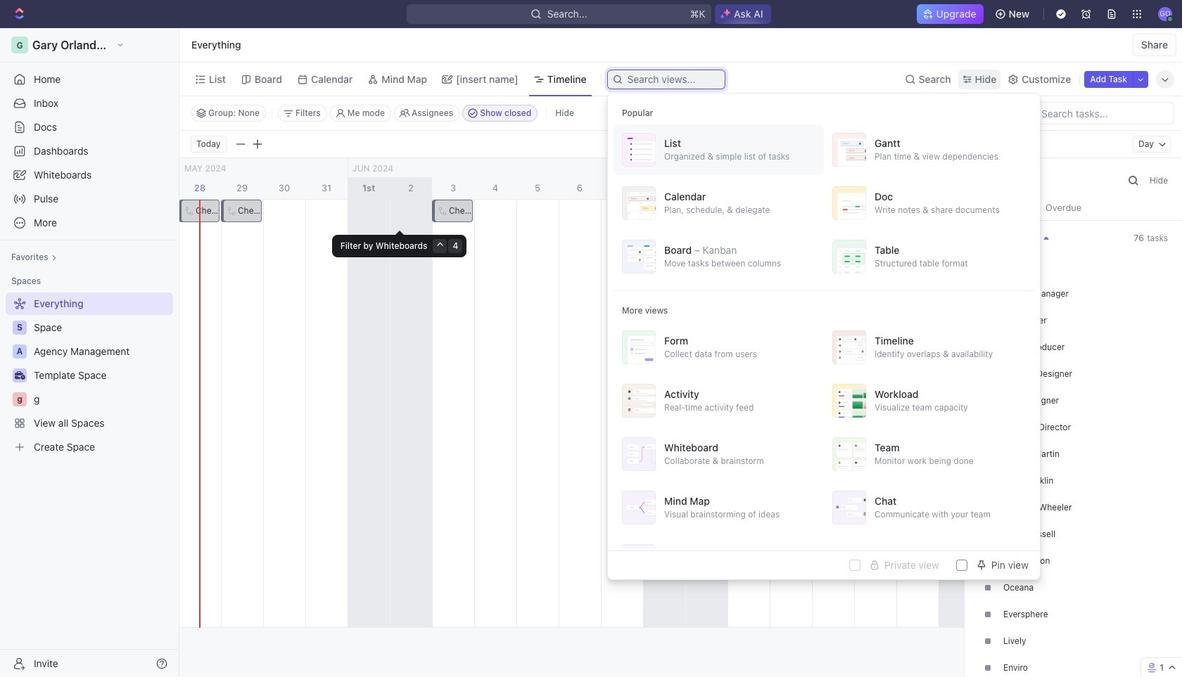 Task type: vqa. For each thing, say whether or not it's contained in the screenshot.
Sidebar NAVIGATION
yes



Task type: locate. For each thing, give the bounding box(es) containing it.
None checkbox
[[956, 560, 968, 572]]

calendar image
[[622, 187, 656, 220]]

team image
[[832, 438, 866, 472]]

doc image
[[832, 187, 866, 220]]

tree
[[6, 293, 173, 459]]

form image
[[622, 331, 656, 365]]

Search views... text field
[[628, 74, 720, 85]]

None checkbox
[[849, 560, 861, 572]]

mind map image
[[622, 491, 656, 525]]

workload image
[[832, 384, 866, 418]]

whiteboard image
[[622, 438, 656, 472]]



Task type: describe. For each thing, give the bounding box(es) containing it.
board image
[[622, 240, 656, 274]]

timeline image
[[832, 331, 866, 365]]

list image
[[622, 133, 656, 167]]

chat image
[[832, 491, 866, 525]]

tree inside sidebar navigation
[[6, 293, 173, 459]]

gantt image
[[832, 133, 866, 167]]

map image
[[622, 545, 656, 579]]

Search tasks... text field
[[1033, 103, 1174, 124]]

sidebar navigation
[[0, 28, 180, 678]]

table image
[[832, 240, 866, 274]]

activity image
[[622, 384, 656, 418]]



